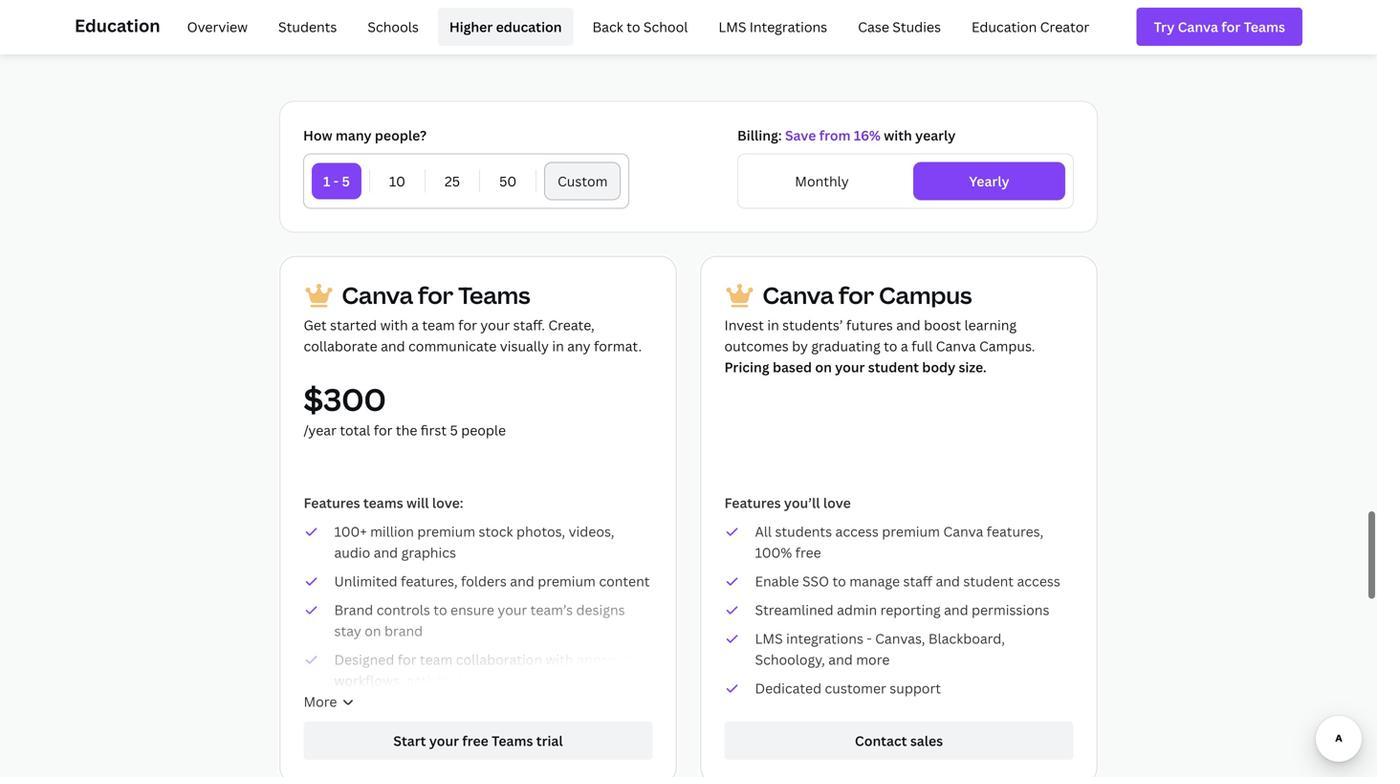 Task type: vqa. For each thing, say whether or not it's contained in the screenshot.
Education related to Education Creator
yes



Task type: locate. For each thing, give the bounding box(es) containing it.
education inside menu bar
[[972, 18, 1037, 36]]

menu bar
[[168, 8, 1101, 46]]

back to school
[[592, 18, 688, 36]]

lms
[[719, 18, 746, 36]]

integrations
[[750, 18, 827, 36]]

education for education creator
[[972, 18, 1037, 36]]

higher education link
[[438, 8, 573, 46]]

higher
[[449, 18, 493, 36]]

canva
[[632, 22, 677, 43]]

case
[[858, 18, 889, 36]]

see
[[554, 22, 581, 43]]

education creator
[[972, 18, 1090, 36]]

students
[[278, 18, 337, 36]]

menu bar containing overview
[[168, 8, 1101, 46]]

plan
[[681, 22, 713, 43]]

case studies link
[[847, 8, 952, 46]]

0 horizontal spatial education
[[75, 14, 160, 37]]

education
[[75, 14, 160, 37], [972, 18, 1037, 36]]

schools
[[368, 18, 419, 36]]

for
[[771, 22, 792, 43]]

is
[[717, 22, 729, 43]]

menu bar inside education element
[[168, 8, 1101, 46]]

overview
[[187, 18, 248, 36]]

1 horizontal spatial education
[[972, 18, 1037, 36]]

case studies
[[858, 18, 941, 36]]



Task type: describe. For each thing, give the bounding box(es) containing it.
school
[[644, 18, 688, 36]]

to
[[627, 18, 640, 36]]

students link
[[267, 8, 348, 46]]

overview link
[[176, 8, 259, 46]]

lms integrations link
[[707, 8, 839, 46]]

right
[[732, 22, 767, 43]]

which
[[584, 22, 628, 43]]

education creator link
[[960, 8, 1101, 46]]

creator
[[1040, 18, 1090, 36]]

see which canva plan is right for you
[[554, 22, 823, 43]]

education element
[[75, 0, 1303, 54]]

lms integrations
[[719, 18, 827, 36]]

back to school link
[[581, 8, 699, 46]]

education
[[496, 18, 562, 36]]

studies
[[893, 18, 941, 36]]

you
[[796, 22, 823, 43]]

back
[[592, 18, 623, 36]]

higher education
[[449, 18, 562, 36]]

schools link
[[356, 8, 430, 46]]

education for education
[[75, 14, 160, 37]]



